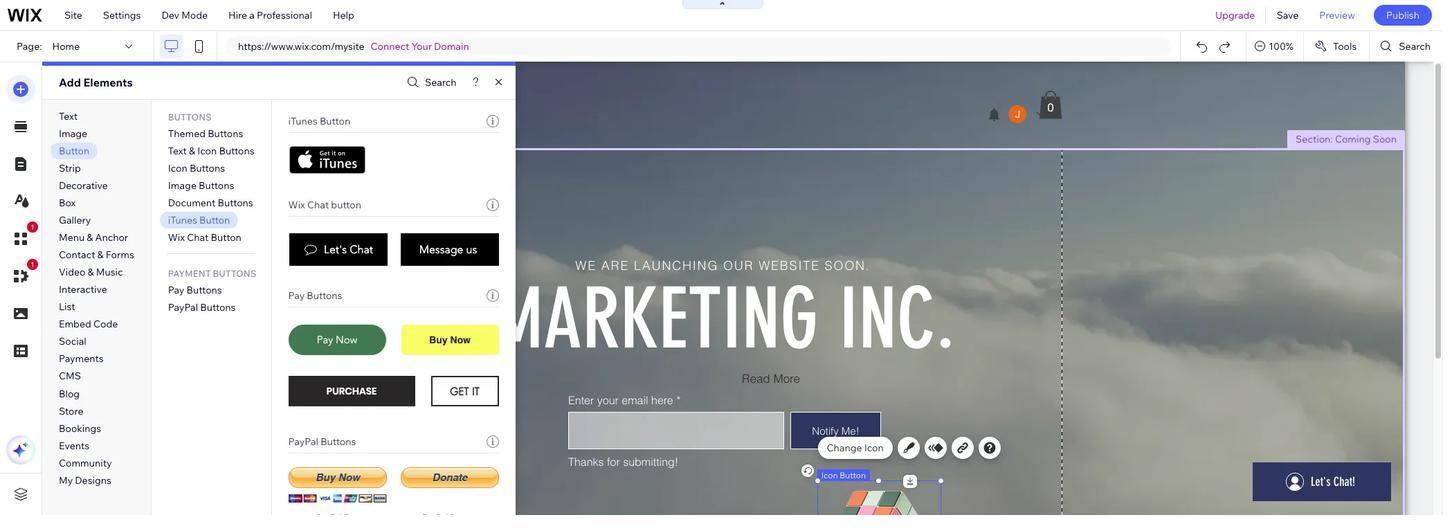 Task type: vqa. For each thing, say whether or not it's contained in the screenshot.
gallery
yes



Task type: locate. For each thing, give the bounding box(es) containing it.
professional
[[257, 9, 312, 21]]

chat inside the buttons themed buttons text & icon buttons icon buttons image buttons document buttons itunes button wix chat button
[[187, 231, 209, 244]]

cms
[[59, 370, 81, 383]]

strip
[[59, 162, 81, 175]]

chat
[[307, 199, 329, 211], [187, 231, 209, 244]]

pay
[[168, 284, 184, 297], [288, 289, 305, 302]]

tools
[[1334, 40, 1358, 53]]

image
[[59, 127, 87, 140], [168, 179, 197, 192]]

1 horizontal spatial paypal
[[288, 436, 319, 448]]

https://www.wix.com/mysite
[[238, 40, 365, 53]]

wix
[[288, 199, 305, 211], [168, 231, 185, 244]]

1 horizontal spatial image
[[168, 179, 197, 192]]

1 vertical spatial search
[[425, 76, 457, 89]]

1 vertical spatial paypal
[[288, 436, 319, 448]]

image up strip
[[59, 127, 87, 140]]

1 horizontal spatial text
[[168, 145, 187, 157]]

chat left button
[[307, 199, 329, 211]]

section: coming soon
[[1296, 133, 1398, 145]]

text down the themed
[[168, 145, 187, 157]]

0 horizontal spatial itunes
[[168, 214, 197, 227]]

1 button left video
[[6, 259, 38, 291]]

0 horizontal spatial text
[[59, 110, 78, 123]]

connect
[[371, 40, 410, 53]]

add
[[59, 75, 81, 89]]

wix down document on the top of the page
[[168, 231, 185, 244]]

text image button strip decorative box gallery menu & anchor contact & forms video & music interactive list embed code social payments cms blog store bookings events community my designs
[[59, 110, 134, 487]]

1 1 button from the top
[[6, 222, 38, 253]]

0 vertical spatial text
[[59, 110, 78, 123]]

section:
[[1296, 133, 1334, 145]]

text
[[59, 110, 78, 123], [168, 145, 187, 157]]

1 vertical spatial 1
[[30, 260, 35, 269]]

embed
[[59, 318, 91, 331]]

home
[[52, 40, 80, 53]]

your
[[412, 40, 432, 53]]

community
[[59, 457, 112, 469]]

0 horizontal spatial search
[[425, 76, 457, 89]]

video
[[59, 266, 85, 279]]

elements
[[83, 75, 133, 89]]

&
[[189, 145, 195, 157], [87, 231, 93, 244], [97, 249, 104, 261], [88, 266, 94, 279]]

0 horizontal spatial paypal
[[168, 301, 198, 314]]

1 vertical spatial search button
[[404, 72, 457, 92]]

a
[[250, 9, 255, 21]]

upgrade
[[1216, 9, 1256, 21]]

1 vertical spatial chat
[[187, 231, 209, 244]]

& down the themed
[[189, 145, 195, 157]]

1 vertical spatial itunes
[[168, 214, 197, 227]]

hire
[[229, 9, 247, 21]]

soon
[[1374, 133, 1398, 145]]

store
[[59, 405, 83, 417]]

1 horizontal spatial pay
[[288, 289, 305, 302]]

text down add
[[59, 110, 78, 123]]

1 button left menu
[[6, 222, 38, 253]]

0 horizontal spatial wix
[[168, 231, 185, 244]]

search
[[1400, 40, 1431, 53], [425, 76, 457, 89]]

save button
[[1267, 0, 1310, 30]]

button
[[320, 115, 351, 127], [59, 145, 90, 157], [200, 214, 230, 227], [211, 231, 242, 244], [840, 470, 866, 481]]

tools button
[[1305, 31, 1370, 62]]

itunes button
[[288, 115, 351, 127]]

0 horizontal spatial image
[[59, 127, 87, 140]]

search down publish button
[[1400, 40, 1431, 53]]

events
[[59, 439, 89, 452]]

1 vertical spatial image
[[168, 179, 197, 192]]

buttons themed buttons text & icon buttons icon buttons image buttons document buttons itunes button wix chat button
[[168, 111, 255, 244]]

0 vertical spatial wix
[[288, 199, 305, 211]]

payments
[[59, 353, 104, 365]]

search down domain
[[425, 76, 457, 89]]

0 horizontal spatial chat
[[187, 231, 209, 244]]

& right menu
[[87, 231, 93, 244]]

1
[[30, 223, 35, 231], [30, 260, 35, 269]]

1 vertical spatial wix
[[168, 231, 185, 244]]

1 horizontal spatial search button
[[1371, 31, 1444, 62]]

1 horizontal spatial chat
[[307, 199, 329, 211]]

0 vertical spatial itunes
[[288, 115, 318, 127]]

0 vertical spatial search
[[1400, 40, 1431, 53]]

preview
[[1320, 9, 1356, 21]]

icon
[[198, 145, 217, 157], [168, 162, 188, 175], [865, 442, 884, 454], [822, 470, 838, 481]]

itunes
[[288, 115, 318, 127], [168, 214, 197, 227]]

save
[[1277, 9, 1299, 21]]

0 vertical spatial paypal
[[168, 301, 198, 314]]

search button down publish button
[[1371, 31, 1444, 62]]

dev
[[162, 9, 179, 21]]

1 vertical spatial text
[[168, 145, 187, 157]]

change icon
[[827, 442, 884, 454]]

100%
[[1270, 40, 1294, 53]]

1 vertical spatial 1 button
[[6, 259, 38, 291]]

0 vertical spatial image
[[59, 127, 87, 140]]

pay inside payment buttons pay buttons paypal buttons
[[168, 284, 184, 297]]

100% button
[[1247, 31, 1304, 62]]

search button
[[1371, 31, 1444, 62], [404, 72, 457, 92]]

1 button
[[6, 222, 38, 253], [6, 259, 38, 291]]

settings
[[103, 9, 141, 21]]

0 vertical spatial 1
[[30, 223, 35, 231]]

paypal buttons
[[288, 436, 356, 448]]

mode
[[182, 9, 208, 21]]

paypal
[[168, 301, 198, 314], [288, 436, 319, 448]]

1 left 'gallery'
[[30, 223, 35, 231]]

list
[[59, 301, 75, 313]]

0 vertical spatial 1 button
[[6, 222, 38, 253]]

0 horizontal spatial pay
[[168, 284, 184, 297]]

wix left button
[[288, 199, 305, 211]]

chat down document on the top of the page
[[187, 231, 209, 244]]

my
[[59, 474, 73, 487]]

1 left video
[[30, 260, 35, 269]]

search button down your
[[404, 72, 457, 92]]

code
[[93, 318, 118, 331]]

document
[[168, 197, 216, 209]]

hire a professional
[[229, 9, 312, 21]]

buttons
[[168, 111, 212, 122], [208, 127, 243, 140], [219, 145, 255, 157], [190, 162, 225, 175], [199, 179, 234, 192], [218, 197, 253, 209], [213, 268, 257, 279], [187, 284, 222, 297], [307, 289, 342, 302], [200, 301, 236, 314], [321, 436, 356, 448]]

add elements
[[59, 75, 133, 89]]

payment buttons pay buttons paypal buttons
[[168, 268, 257, 314]]

image up document on the top of the page
[[168, 179, 197, 192]]

themed
[[168, 127, 206, 140]]



Task type: describe. For each thing, give the bounding box(es) containing it.
site
[[64, 9, 82, 21]]

button inside text image button strip decorative box gallery menu & anchor contact & forms video & music interactive list embed code social payments cms blog store bookings events community my designs
[[59, 145, 90, 157]]

0 horizontal spatial search button
[[404, 72, 457, 92]]

music
[[96, 266, 123, 279]]

https://www.wix.com/mysite connect your domain
[[238, 40, 469, 53]]

pay buttons
[[288, 289, 342, 302]]

1 horizontal spatial itunes
[[288, 115, 318, 127]]

& inside the buttons themed buttons text & icon buttons icon buttons image buttons document buttons itunes button wix chat button
[[189, 145, 195, 157]]

forms
[[106, 249, 134, 261]]

designs
[[75, 474, 111, 487]]

contact
[[59, 249, 95, 261]]

1 1 from the top
[[30, 223, 35, 231]]

itunes inside the buttons themed buttons text & icon buttons icon buttons image buttons document buttons itunes button wix chat button
[[168, 214, 197, 227]]

dev mode
[[162, 9, 208, 21]]

paypal inside payment buttons pay buttons paypal buttons
[[168, 301, 198, 314]]

wix chat button
[[288, 199, 361, 211]]

box
[[59, 197, 76, 209]]

image inside the buttons themed buttons text & icon buttons icon buttons image buttons document buttons itunes button wix chat button
[[168, 179, 197, 192]]

change
[[827, 442, 863, 454]]

1 horizontal spatial wix
[[288, 199, 305, 211]]

& right video
[[88, 266, 94, 279]]

social
[[59, 335, 86, 348]]

& left 'forms' on the left of the page
[[97, 249, 104, 261]]

domain
[[434, 40, 469, 53]]

help
[[333, 9, 354, 21]]

bookings
[[59, 422, 101, 435]]

2 1 from the top
[[30, 260, 35, 269]]

button
[[331, 199, 361, 211]]

text inside text image button strip decorative box gallery menu & anchor contact & forms video & music interactive list embed code social payments cms blog store bookings events community my designs
[[59, 110, 78, 123]]

coming
[[1336, 133, 1372, 145]]

1 horizontal spatial search
[[1400, 40, 1431, 53]]

wix inside the buttons themed buttons text & icon buttons icon buttons image buttons document buttons itunes button wix chat button
[[168, 231, 185, 244]]

payment
[[168, 268, 211, 279]]

publish
[[1387, 9, 1420, 21]]

gallery
[[59, 214, 91, 227]]

anchor
[[95, 231, 128, 244]]

image inside text image button strip decorative box gallery menu & anchor contact & forms video & music interactive list embed code social payments cms blog store bookings events community my designs
[[59, 127, 87, 140]]

menu
[[59, 231, 85, 244]]

2 1 button from the top
[[6, 259, 38, 291]]

blog
[[59, 387, 80, 400]]

publish button
[[1375, 5, 1433, 26]]

text inside the buttons themed buttons text & icon buttons icon buttons image buttons document buttons itunes button wix chat button
[[168, 145, 187, 157]]

icon button
[[822, 470, 866, 481]]

preview button
[[1310, 0, 1366, 30]]

interactive
[[59, 283, 107, 296]]

0 vertical spatial search button
[[1371, 31, 1444, 62]]

0 vertical spatial chat
[[307, 199, 329, 211]]

decorative
[[59, 179, 108, 192]]



